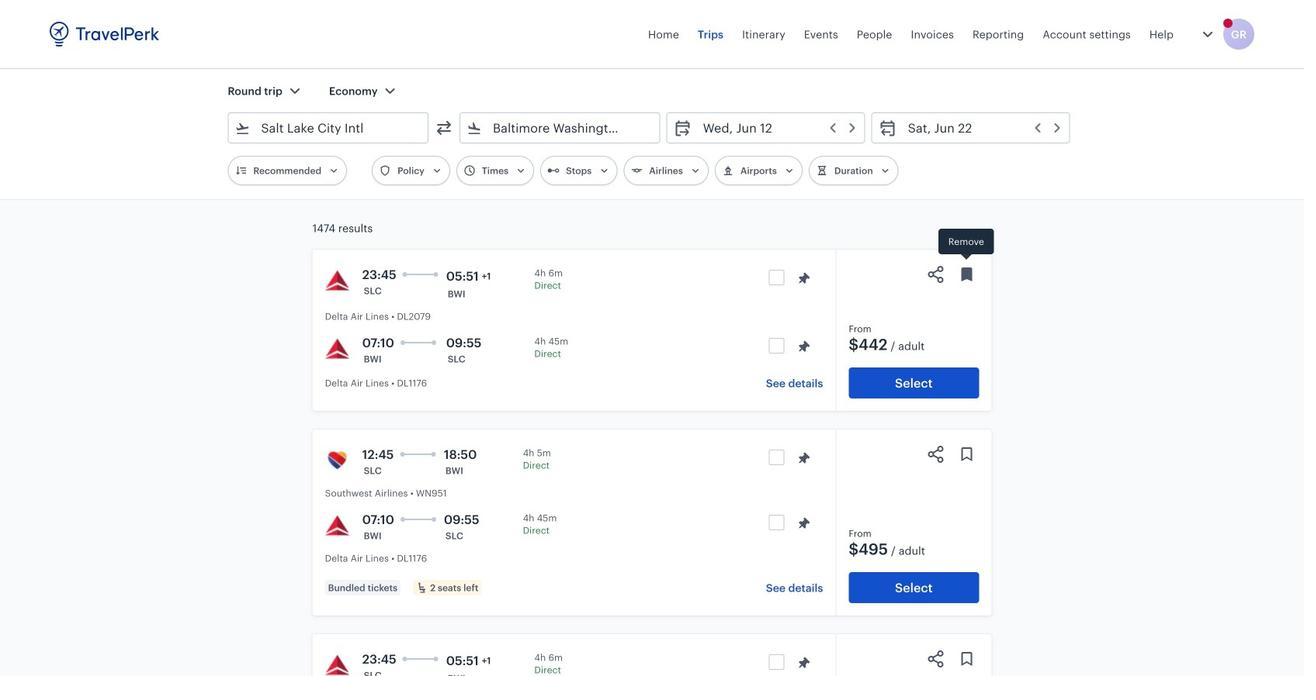 Task type: describe. For each thing, give the bounding box(es) containing it.
southwest airlines image
[[325, 449, 350, 474]]

1 delta air lines image from the top
[[325, 514, 350, 539]]



Task type: vqa. For each thing, say whether or not it's contained in the screenshot.
Depart text box
no



Task type: locate. For each thing, give the bounding box(es) containing it.
1 delta air lines image from the top
[[325, 269, 350, 293]]

0 vertical spatial delta air lines image
[[325, 514, 350, 539]]

2 delta air lines image from the top
[[325, 337, 350, 362]]

delta air lines image
[[325, 269, 350, 293], [325, 337, 350, 362]]

delta air lines image
[[325, 514, 350, 539], [325, 654, 350, 677]]

1 vertical spatial delta air lines image
[[325, 654, 350, 677]]

0 vertical spatial delta air lines image
[[325, 269, 350, 293]]

Return field
[[897, 116, 1063, 140]]

Depart field
[[692, 116, 858, 140]]

To search field
[[482, 116, 639, 140]]

2 delta air lines image from the top
[[325, 654, 350, 677]]

1 vertical spatial delta air lines image
[[325, 337, 350, 362]]

tooltip
[[938, 229, 994, 262]]

From search field
[[250, 116, 408, 140]]



